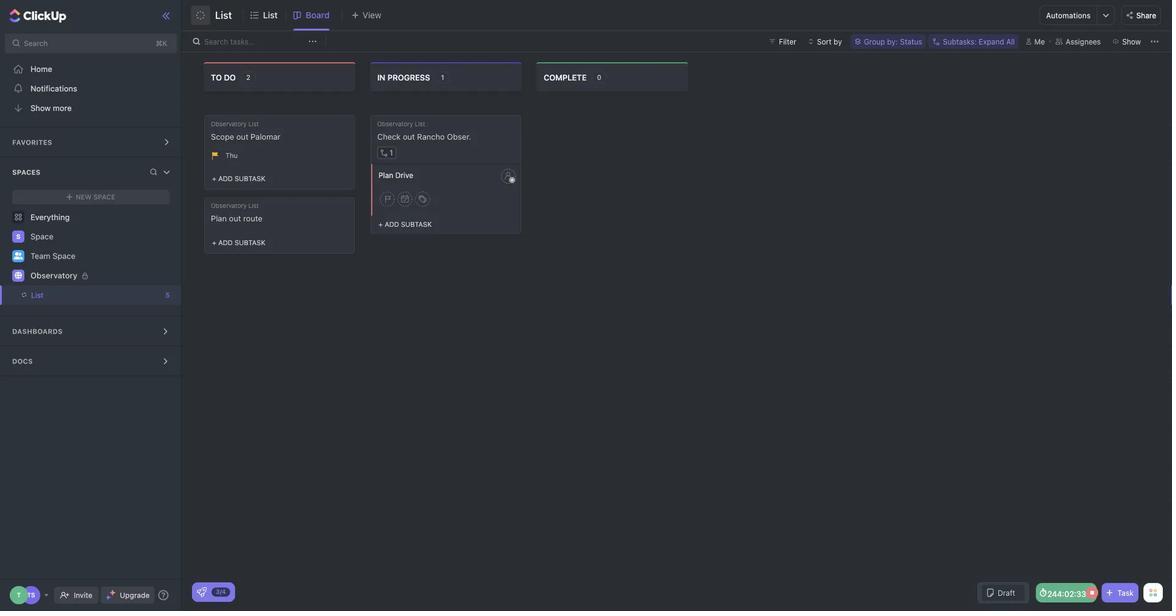 Task type: vqa. For each thing, say whether or not it's contained in the screenshot.
the rightmost Plan
yes



Task type: locate. For each thing, give the bounding box(es) containing it.
docs
[[12, 357, 33, 365]]

me button
[[1022, 34, 1051, 49]]

+ add subtask
[[212, 175, 266, 183], [379, 221, 432, 228], [212, 239, 266, 247]]

show
[[1123, 37, 1142, 46], [30, 103, 51, 113]]

plan
[[379, 171, 394, 179], [211, 214, 227, 223]]

list inside sidebar navigation
[[31, 291, 44, 299]]

observatory inside observatory list check out rancho obser.
[[378, 120, 413, 127]]

space inside space link
[[30, 232, 53, 241]]

list up rancho
[[415, 120, 425, 127]]

show inside sidebar navigation
[[30, 103, 51, 113]]

home link
[[0, 59, 182, 79]]

1 vertical spatial subtask
[[401, 221, 432, 228]]

plan left route
[[211, 214, 227, 223]]

show down 'share' button
[[1123, 37, 1142, 46]]

sidebar navigation
[[0, 0, 184, 611]]

complete
[[544, 73, 587, 82]]

observatory
[[211, 120, 247, 127], [378, 120, 413, 127], [211, 202, 247, 209], [30, 271, 77, 280]]

list up search tasks...
[[215, 9, 232, 21]]

plan left drive
[[379, 171, 394, 179]]

subtasks:
[[944, 37, 977, 46]]

space inside team space link
[[53, 251, 76, 261]]

in
[[378, 73, 386, 82]]

subtask
[[235, 175, 266, 183], [401, 221, 432, 228], [235, 239, 266, 247]]

+ down observatory list plan out route
[[212, 239, 217, 247]]

1 vertical spatial list link
[[0, 285, 158, 305]]

list inside observatory list scope out palomar
[[249, 120, 259, 127]]

progress
[[388, 73, 430, 82]]

home
[[30, 64, 52, 73]]

observatory up route
[[211, 202, 247, 209]]

2 vertical spatial + add subtask
[[212, 239, 266, 247]]

0 horizontal spatial search
[[24, 39, 48, 48]]

0 vertical spatial show
[[1123, 37, 1142, 46]]

observatory inside observatory list plan out route
[[211, 202, 247, 209]]

search inside sidebar navigation
[[24, 39, 48, 48]]

+ add subtask for plan out route
[[379, 221, 432, 228]]

space right team
[[53, 251, 76, 261]]

1 vertical spatial show
[[30, 103, 51, 113]]

observatory link
[[30, 266, 171, 285]]

out
[[237, 132, 249, 141], [403, 132, 415, 141], [229, 214, 241, 223]]

space
[[93, 193, 115, 201], [30, 232, 53, 241], [53, 251, 76, 261]]

out left route
[[229, 214, 241, 223]]

status
[[901, 37, 923, 46]]

filter button
[[765, 34, 802, 49]]

subtask for 1
[[235, 239, 266, 247]]

add down thu dropdown button
[[218, 175, 233, 183]]

1 horizontal spatial search
[[204, 37, 228, 46]]

observatory for scope
[[211, 120, 247, 127]]

thu button
[[226, 151, 241, 161]]

list up dashboards
[[31, 291, 44, 299]]

set priority element
[[380, 192, 395, 207]]

0
[[597, 73, 602, 81]]

observatory list scope out palomar
[[211, 120, 281, 141]]

list up route
[[249, 202, 259, 209]]

add down observatory list plan out route
[[218, 239, 233, 247]]

+ add subtask down route
[[212, 239, 266, 247]]

team space
[[30, 251, 76, 261]]

0 vertical spatial 1
[[441, 73, 445, 81]]

filter
[[779, 37, 797, 46]]

out inside observatory list plan out route
[[229, 214, 241, 223]]

list inside observatory list check out rancho obser.
[[415, 120, 425, 127]]

search up home
[[24, 39, 48, 48]]

1 vertical spatial + add subtask
[[379, 221, 432, 228]]

list link
[[263, 0, 283, 30], [0, 285, 158, 305]]

out for rancho
[[403, 132, 415, 141]]

upgrade
[[120, 591, 150, 600]]

view button
[[342, 8, 385, 23]]

ts
[[27, 592, 35, 599]]

+
[[212, 175, 217, 183], [379, 221, 383, 228], [212, 239, 217, 247]]

space right new
[[93, 193, 115, 201]]

+ up observatory list plan out route
[[212, 175, 217, 183]]

+ add subtask down thu dropdown button
[[212, 175, 266, 183]]

1 down check
[[390, 149, 393, 157]]

subtask down plan drive link
[[401, 221, 432, 228]]

spaces
[[12, 168, 41, 176]]

out for palomar
[[237, 132, 249, 141]]

1
[[441, 73, 445, 81], [390, 149, 393, 157]]

show button
[[1110, 34, 1145, 49]]

observatory for plan
[[211, 202, 247, 209]]

1 vertical spatial plan
[[211, 214, 227, 223]]

0 vertical spatial + add subtask
[[212, 175, 266, 183]]

1 vertical spatial 1
[[390, 149, 393, 157]]

1 vertical spatial add
[[385, 221, 399, 228]]

show left the more
[[30, 103, 51, 113]]

2 vertical spatial space
[[53, 251, 76, 261]]

1 horizontal spatial 1
[[441, 73, 445, 81]]

subtask down thu dropdown button
[[235, 175, 266, 183]]

out inside observatory list check out rancho obser.
[[403, 132, 415, 141]]

automations
[[1047, 11, 1091, 20]]

+ add subtask down set priority icon
[[379, 221, 432, 228]]

out for route
[[229, 214, 241, 223]]

0 vertical spatial space
[[93, 193, 115, 201]]

out right check
[[403, 132, 415, 141]]

3/4
[[216, 588, 226, 595]]

+ for list
[[212, 239, 217, 247]]

onboarding checklist button element
[[197, 587, 207, 597]]

to
[[211, 73, 222, 82]]

globe image
[[15, 272, 22, 279]]

1 right the progress at the left of page
[[441, 73, 445, 81]]

list
[[215, 9, 232, 21], [263, 10, 278, 20], [249, 120, 259, 127], [415, 120, 425, 127], [249, 202, 259, 209], [31, 291, 44, 299]]

check
[[378, 132, 401, 141]]

space for new
[[93, 193, 115, 201]]

add
[[218, 175, 233, 183], [385, 221, 399, 228], [218, 239, 233, 247]]

sort by
[[818, 37, 843, 46]]

search
[[204, 37, 228, 46], [24, 39, 48, 48]]

show inside dropdown button
[[1123, 37, 1142, 46]]

search left tasks...
[[204, 37, 228, 46]]

0 horizontal spatial show
[[30, 103, 51, 113]]

0 vertical spatial plan
[[379, 171, 394, 179]]

palomar
[[251, 132, 281, 141]]

me
[[1035, 37, 1046, 46]]

list link down team space link
[[0, 285, 158, 305]]

0 horizontal spatial 1
[[390, 149, 393, 157]]

space up team
[[30, 232, 53, 241]]

1 horizontal spatial show
[[1123, 37, 1142, 46]]

all
[[1007, 37, 1016, 46]]

1 for to do
[[441, 73, 445, 81]]

upgrade link
[[101, 587, 155, 604]]

observatory list plan out route
[[211, 202, 263, 223]]

notifications
[[30, 84, 77, 93]]

0 vertical spatial list link
[[263, 0, 283, 30]]

list inside button
[[215, 9, 232, 21]]

1 for observatory
[[390, 149, 393, 157]]

board link
[[306, 0, 335, 30]]

new space
[[76, 193, 115, 201]]

list up palomar on the top of page
[[249, 120, 259, 127]]

244:02:33
[[1048, 589, 1087, 598]]

+ down set priority element
[[379, 221, 383, 228]]

show for show more
[[30, 103, 51, 113]]

search for search
[[24, 39, 48, 48]]

0 vertical spatial +
[[212, 175, 217, 183]]

2 vertical spatial subtask
[[235, 239, 266, 247]]

in progress
[[378, 73, 430, 82]]

observatory down the "team space"
[[30, 271, 77, 280]]

observatory up scope at the left top of page
[[211, 120, 247, 127]]

by:
[[888, 37, 898, 46]]

out right scope at the left top of page
[[237, 132, 249, 141]]

observatory up check
[[378, 120, 413, 127]]

1 vertical spatial space
[[30, 232, 53, 241]]

⌘k
[[156, 39, 167, 48]]

everything link
[[0, 207, 182, 227]]

2 vertical spatial +
[[212, 239, 217, 247]]

0 horizontal spatial list link
[[0, 285, 158, 305]]

Search tasks... text field
[[204, 33, 306, 50]]

list inside observatory list plan out route
[[249, 202, 259, 209]]

0 horizontal spatial plan
[[211, 214, 227, 223]]

show for show
[[1123, 37, 1142, 46]]

search tasks...
[[204, 37, 255, 46]]

observatory inside observatory list scope out palomar
[[211, 120, 247, 127]]

observatory inside sidebar navigation
[[30, 271, 77, 280]]

new
[[76, 193, 92, 201]]

add down set priority element
[[385, 221, 399, 228]]

subtask down route
[[235, 239, 266, 247]]

out inside observatory list scope out palomar
[[237, 132, 249, 141]]

list link up search tasks... text field
[[263, 0, 283, 30]]

2 vertical spatial add
[[218, 239, 233, 247]]

user group image
[[14, 252, 23, 259]]

0 vertical spatial add
[[218, 175, 233, 183]]



Task type: describe. For each thing, give the bounding box(es) containing it.
subtasks: expand all
[[944, 37, 1016, 46]]

expand
[[979, 37, 1005, 46]]

sort
[[818, 37, 832, 46]]

share button
[[1122, 5, 1162, 25]]

dashboards
[[12, 328, 63, 335]]

onboarding checklist button image
[[197, 587, 207, 597]]

favorites button
[[0, 127, 182, 157]]

board
[[306, 10, 330, 20]]

s
[[16, 233, 20, 240]]

tasks...
[[230, 37, 255, 46]]

1 vertical spatial +
[[379, 221, 383, 228]]

group
[[864, 37, 886, 46]]

search for search tasks...
[[204, 37, 228, 46]]

everything
[[30, 213, 70, 222]]

subtask for plan out route
[[401, 221, 432, 228]]

5
[[166, 291, 170, 299]]

add for scope out palomar
[[218, 175, 233, 183]]

view
[[363, 10, 382, 20]]

route
[[243, 214, 263, 223]]

obser.
[[447, 132, 471, 141]]

1 horizontal spatial plan
[[379, 171, 394, 179]]

notifications link
[[0, 79, 182, 98]]

by
[[834, 37, 843, 46]]

plan drive link
[[371, 164, 521, 216]]

list up search tasks... text field
[[263, 10, 278, 20]]

rancho
[[417, 132, 445, 141]]

share
[[1137, 11, 1157, 20]]

team space link
[[30, 246, 171, 266]]

sort by button
[[804, 34, 849, 49]]

list button
[[210, 2, 232, 29]]

automations button
[[1041, 6, 1097, 24]]

set priority image
[[380, 192, 395, 207]]

space for team
[[53, 251, 76, 261]]

team
[[30, 251, 50, 261]]

1 horizontal spatial list link
[[263, 0, 283, 30]]

observatory list check out rancho obser.
[[378, 120, 471, 141]]

do
[[224, 73, 236, 82]]

invite
[[74, 591, 92, 600]]

0 vertical spatial subtask
[[235, 175, 266, 183]]

thu
[[226, 151, 238, 159]]

task
[[1118, 589, 1134, 597]]

group by: status
[[864, 37, 923, 46]]

observatory for check
[[378, 120, 413, 127]]

more
[[53, 103, 72, 113]]

+ add subtask for 1
[[212, 239, 266, 247]]

show more
[[30, 103, 72, 113]]

assignees
[[1066, 37, 1102, 46]]

to do
[[211, 73, 236, 82]]

drive
[[396, 171, 414, 179]]

+ for scope out palomar
[[212, 175, 217, 183]]

t
[[17, 592, 21, 599]]

sparkle svg 2 image
[[106, 595, 110, 600]]

plan drive
[[379, 171, 414, 179]]

add for list
[[218, 239, 233, 247]]

assignees button
[[1051, 34, 1107, 49]]

plan inside observatory list plan out route
[[211, 214, 227, 223]]

scope
[[211, 132, 234, 141]]

space link
[[30, 227, 171, 246]]

2
[[246, 73, 251, 81]]

sparkle svg 1 image
[[110, 590, 116, 596]]

favorites
[[12, 138, 52, 146]]



